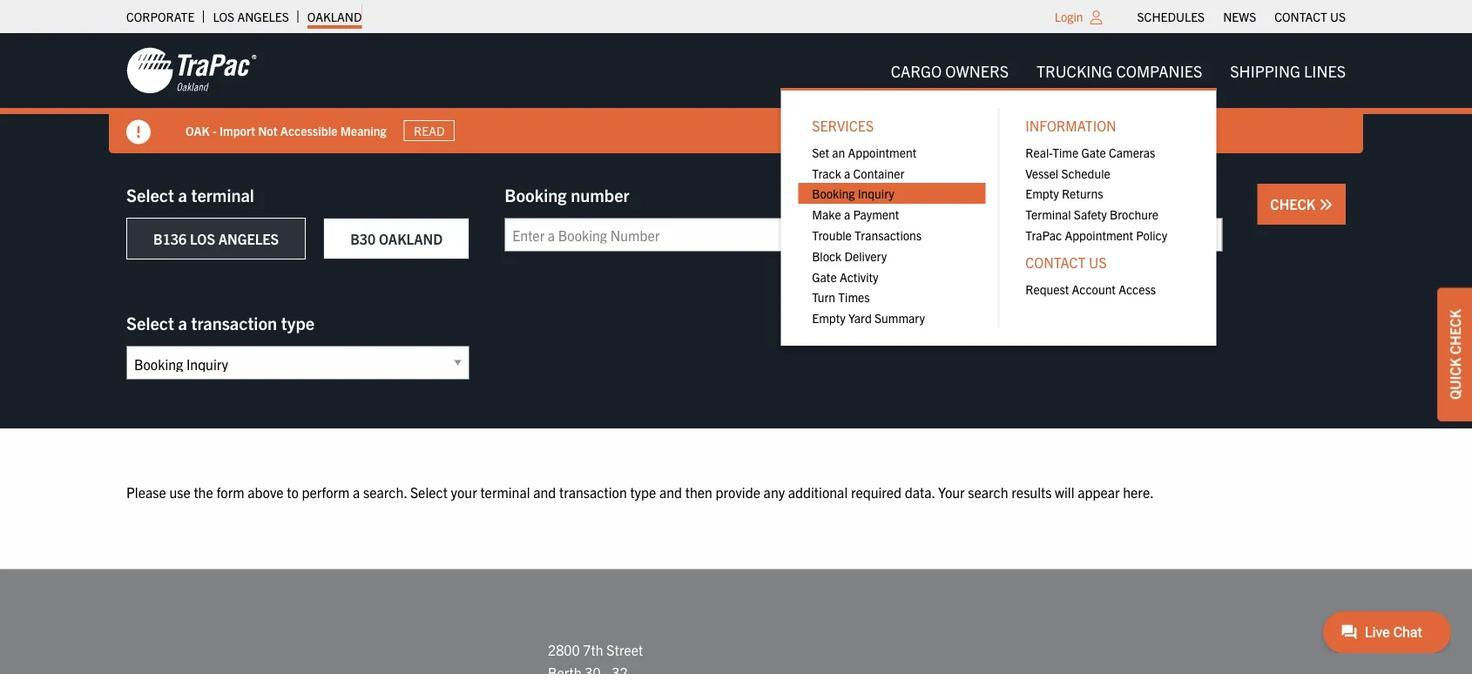 Task type: vqa. For each thing, say whether or not it's contained in the screenshot.
TraPac
yes



Task type: describe. For each thing, give the bounding box(es) containing it.
los angeles
[[213, 9, 289, 24]]

a right make
[[844, 206, 851, 222]]

Booking number text field
[[505, 218, 1223, 252]]

1 horizontal spatial transaction
[[559, 483, 627, 501]]

2800
[[548, 642, 580, 659]]

cargo owners
[[891, 61, 1009, 80]]

login
[[1055, 9, 1084, 24]]

b136 los angeles
[[153, 230, 279, 248]]

additional
[[789, 483, 848, 501]]

returns
[[1062, 186, 1104, 201]]

form
[[217, 483, 245, 501]]

gate inside real-time gate cameras vessel schedule empty returns terminal safety brochure trapac appointment policy
[[1082, 144, 1107, 160]]

block
[[812, 248, 842, 264]]

here.
[[1124, 483, 1154, 501]]

schedules link
[[1138, 4, 1205, 29]]

trouble transactions link
[[799, 225, 986, 245]]

to
[[287, 483, 299, 501]]

your
[[939, 483, 965, 501]]

your
[[451, 483, 477, 501]]

0 horizontal spatial contact us link
[[1012, 245, 1199, 279]]

yard
[[849, 310, 872, 326]]

trucking companies link
[[1023, 53, 1217, 88]]

7th
[[583, 642, 604, 659]]

solid image
[[1319, 198, 1333, 212]]

empty inside real-time gate cameras vessel schedule empty returns terminal safety brochure trapac appointment policy
[[1026, 186, 1060, 201]]

shipping
[[1231, 61, 1301, 80]]

b30 oakland
[[350, 230, 443, 248]]

activity
[[840, 269, 879, 284]]

-
[[213, 123, 217, 138]]

select for select a terminal
[[126, 183, 174, 205]]

us for left the contact us link
[[1089, 253, 1107, 271]]

block delivery link
[[799, 245, 986, 266]]

trucking companies
[[1037, 61, 1203, 80]]

trouble
[[812, 227, 852, 243]]

corporate link
[[126, 4, 195, 29]]

search.
[[363, 483, 407, 501]]

login link
[[1055, 9, 1084, 24]]

trucking
[[1037, 61, 1113, 80]]

1 and from the left
[[534, 483, 556, 501]]

access
[[1119, 281, 1157, 297]]

0 vertical spatial angeles
[[237, 9, 289, 24]]

cameras
[[1110, 144, 1156, 160]]

oakland image
[[126, 46, 257, 95]]

then
[[686, 483, 713, 501]]

2800 7th street footer
[[0, 570, 1473, 675]]

menu bar containing schedules
[[1129, 4, 1356, 29]]

booking inside "set an appointment track a container booking inquiry make a payment trouble transactions block delivery gate activity turn times empty yard summary"
[[812, 186, 855, 201]]

read
[[414, 123, 445, 139]]

please
[[126, 483, 166, 501]]

schedules
[[1138, 9, 1205, 24]]

transactions
[[855, 227, 922, 243]]

contact us for left the contact us link
[[1026, 253, 1107, 271]]

check button
[[1258, 184, 1347, 225]]

appointment inside real-time gate cameras vessel schedule empty returns terminal safety brochure trapac appointment policy
[[1065, 227, 1134, 243]]

information link
[[1012, 108, 1199, 142]]

vessel schedule link
[[1012, 162, 1199, 183]]

track
[[812, 165, 842, 181]]

a down the b136
[[178, 312, 187, 333]]

menu bar containing cargo owners
[[781, 53, 1360, 346]]

use
[[169, 483, 191, 501]]

meaning
[[341, 123, 387, 138]]

1 vertical spatial los
[[190, 230, 215, 248]]

1 vertical spatial angeles
[[218, 230, 279, 248]]

booking inquiry link
[[799, 183, 986, 204]]

time
[[1053, 144, 1079, 160]]

real-time gate cameras link
[[1012, 142, 1199, 162]]

please use the form above to perform a search. select your terminal and transaction type and then provide any additional required data. your search results will appear here.
[[126, 483, 1154, 501]]

request
[[1026, 281, 1070, 297]]

trapac appointment policy link
[[1012, 225, 1199, 245]]

shipping lines
[[1231, 61, 1347, 80]]

b30
[[350, 230, 376, 248]]

contact us menu item
[[1012, 245, 1199, 300]]

news
[[1224, 9, 1257, 24]]

1 vertical spatial check
[[1447, 310, 1464, 355]]

cargo owners link
[[877, 53, 1023, 88]]

read link
[[404, 120, 455, 141]]

quick
[[1447, 358, 1464, 400]]

menu for trucking companies
[[781, 88, 1217, 346]]

empty yard summary link
[[799, 308, 986, 328]]

request account access link
[[1012, 279, 1199, 300]]

cargo
[[891, 61, 942, 80]]

vessel
[[1026, 165, 1059, 181]]

check inside button
[[1271, 195, 1319, 213]]

set
[[812, 144, 830, 160]]

import
[[220, 123, 255, 138]]

safety
[[1074, 206, 1107, 222]]

owners
[[946, 61, 1009, 80]]

schedule
[[1062, 165, 1111, 181]]

inquiry
[[858, 186, 895, 201]]

0 vertical spatial terminal
[[191, 183, 254, 205]]

not
[[258, 123, 278, 138]]

will
[[1055, 483, 1075, 501]]

real-
[[1026, 144, 1053, 160]]

2 vertical spatial select
[[410, 483, 448, 501]]

services menu item
[[799, 108, 986, 328]]

menu for information
[[1012, 142, 1199, 245]]

1 vertical spatial terminal
[[481, 483, 530, 501]]

gate activity link
[[799, 266, 986, 287]]

payment
[[854, 206, 900, 222]]

trucking companies menu item
[[781, 53, 1217, 346]]

oak - import not accessible meaning
[[186, 123, 387, 138]]

results
[[1012, 483, 1052, 501]]

1 vertical spatial type
[[630, 483, 657, 501]]

companies
[[1117, 61, 1203, 80]]

select for select a transaction type
[[126, 312, 174, 333]]

search
[[969, 483, 1009, 501]]

corporate
[[126, 9, 195, 24]]



Task type: locate. For each thing, give the bounding box(es) containing it.
oakland right los angeles
[[307, 9, 362, 24]]

times
[[839, 289, 870, 305]]

1 horizontal spatial contact us link
[[1275, 4, 1347, 29]]

0 vertical spatial empty
[[1026, 186, 1060, 201]]

required
[[851, 483, 902, 501]]

angeles
[[237, 9, 289, 24], [218, 230, 279, 248]]

contact us link up lines
[[1275, 4, 1347, 29]]

0 vertical spatial check
[[1271, 195, 1319, 213]]

1 horizontal spatial appointment
[[1065, 227, 1134, 243]]

menu
[[781, 88, 1217, 346], [799, 142, 986, 328], [1012, 142, 1199, 245]]

select up the b136
[[126, 183, 174, 205]]

terminal up b136 los angeles
[[191, 183, 254, 205]]

container
[[854, 165, 905, 181]]

information menu item
[[1012, 108, 1199, 245]]

a left 'search.'
[[353, 483, 360, 501]]

oakland right "b30"
[[379, 230, 443, 248]]

menu containing real-time gate cameras
[[1012, 142, 1199, 245]]

track a container link
[[799, 162, 986, 183]]

solid image
[[126, 120, 151, 144]]

terminal right your
[[481, 483, 530, 501]]

a right track
[[845, 165, 851, 181]]

shipping lines link
[[1217, 53, 1360, 88]]

empty returns link
[[1012, 183, 1199, 204]]

and right your
[[534, 483, 556, 501]]

los up oakland image
[[213, 9, 235, 24]]

0 horizontal spatial gate
[[812, 269, 837, 284]]

1 vertical spatial menu bar
[[781, 53, 1360, 346]]

appointment down terminal safety brochure link
[[1065, 227, 1134, 243]]

set an appointment link
[[799, 142, 986, 162]]

empty down vessel on the right top of the page
[[1026, 186, 1060, 201]]

los angeles link
[[213, 4, 289, 29]]

select left your
[[410, 483, 448, 501]]

contact us link up account
[[1012, 245, 1199, 279]]

contact us
[[1275, 9, 1347, 24], [1026, 253, 1107, 271]]

1 vertical spatial gate
[[812, 269, 837, 284]]

contact up request
[[1026, 253, 1086, 271]]

services link
[[799, 108, 986, 142]]

1 vertical spatial contact
[[1026, 253, 1086, 271]]

0 horizontal spatial contact
[[1026, 253, 1086, 271]]

real-time gate cameras vessel schedule empty returns terminal safety brochure trapac appointment policy
[[1026, 144, 1168, 243]]

us inside menu item
[[1089, 253, 1107, 271]]

menu containing set an appointment
[[799, 142, 986, 328]]

0 horizontal spatial transaction
[[191, 312, 277, 333]]

0 horizontal spatial type
[[281, 312, 315, 333]]

empty
[[1026, 186, 1060, 201], [812, 310, 846, 326]]

1 horizontal spatial terminal
[[481, 483, 530, 501]]

1 vertical spatial appointment
[[1065, 227, 1134, 243]]

los
[[213, 9, 235, 24], [190, 230, 215, 248]]

services
[[812, 116, 874, 134]]

us for the right the contact us link
[[1331, 9, 1347, 24]]

0 horizontal spatial empty
[[812, 310, 846, 326]]

information
[[1026, 116, 1117, 134]]

0 vertical spatial contact
[[1275, 9, 1328, 24]]

us
[[1331, 9, 1347, 24], [1089, 253, 1107, 271]]

number
[[571, 183, 630, 205]]

and
[[534, 483, 556, 501], [660, 483, 682, 501]]

1 horizontal spatial gate
[[1082, 144, 1107, 160]]

1 vertical spatial empty
[[812, 310, 846, 326]]

1 vertical spatial contact us
[[1026, 253, 1107, 271]]

transaction
[[191, 312, 277, 333], [559, 483, 627, 501]]

0 horizontal spatial and
[[534, 483, 556, 501]]

appointment inside "set an appointment track a container booking inquiry make a payment trouble transactions block delivery gate activity turn times empty yard summary"
[[848, 144, 917, 160]]

0 horizontal spatial appointment
[[848, 144, 917, 160]]

0 vertical spatial los
[[213, 9, 235, 24]]

gate
[[1082, 144, 1107, 160], [812, 269, 837, 284]]

contact us for the right the contact us link
[[1275, 9, 1347, 24]]

0 vertical spatial appointment
[[848, 144, 917, 160]]

0 vertical spatial select
[[126, 183, 174, 205]]

los right the b136
[[190, 230, 215, 248]]

0 horizontal spatial oakland
[[307, 9, 362, 24]]

contact us link
[[1275, 4, 1347, 29], [1012, 245, 1199, 279]]

2 and from the left
[[660, 483, 682, 501]]

data.
[[905, 483, 936, 501]]

1 horizontal spatial check
[[1447, 310, 1464, 355]]

summary
[[875, 310, 925, 326]]

appointment
[[848, 144, 917, 160], [1065, 227, 1134, 243]]

us up account
[[1089, 253, 1107, 271]]

policy
[[1137, 227, 1168, 243]]

contact up 'shipping lines'
[[1275, 9, 1328, 24]]

accessible
[[280, 123, 338, 138]]

1 vertical spatial oakland
[[379, 230, 443, 248]]

0 vertical spatial us
[[1331, 9, 1347, 24]]

make
[[812, 206, 842, 222]]

terminal
[[191, 183, 254, 205], [481, 483, 530, 501]]

the
[[194, 483, 213, 501]]

banner containing cargo owners
[[0, 33, 1473, 346]]

0 vertical spatial contact us link
[[1275, 4, 1347, 29]]

turn times link
[[799, 287, 986, 308]]

2800 7th street
[[548, 642, 643, 659]]

1 horizontal spatial type
[[630, 483, 657, 501]]

0 horizontal spatial check
[[1271, 195, 1319, 213]]

gate up schedule
[[1082, 144, 1107, 160]]

0 vertical spatial gate
[[1082, 144, 1107, 160]]

1 horizontal spatial contact
[[1275, 9, 1328, 24]]

any
[[764, 483, 785, 501]]

lines
[[1305, 61, 1347, 80]]

0 vertical spatial contact us
[[1275, 9, 1347, 24]]

0 vertical spatial menu bar
[[1129, 4, 1356, 29]]

booking inquiry menu item
[[799, 183, 986, 204]]

1 vertical spatial transaction
[[559, 483, 627, 501]]

select a transaction type
[[126, 312, 315, 333]]

menu bar
[[1129, 4, 1356, 29], [781, 53, 1360, 346]]

angeles left oakland link
[[237, 9, 289, 24]]

angeles down select a terminal on the top of the page
[[218, 230, 279, 248]]

oakland
[[307, 9, 362, 24], [379, 230, 443, 248]]

0 horizontal spatial terminal
[[191, 183, 254, 205]]

request account access
[[1026, 281, 1157, 297]]

contact us up request
[[1026, 253, 1107, 271]]

menu for services
[[799, 142, 986, 328]]

account
[[1072, 281, 1116, 297]]

oak
[[186, 123, 210, 138]]

brochure
[[1110, 206, 1159, 222]]

above
[[248, 483, 284, 501]]

banner
[[0, 33, 1473, 346]]

1 vertical spatial select
[[126, 312, 174, 333]]

contact us up lines
[[1275, 9, 1347, 24]]

contact us inside menu item
[[1026, 253, 1107, 271]]

1 horizontal spatial and
[[660, 483, 682, 501]]

0 horizontal spatial contact us
[[1026, 253, 1107, 271]]

quick check
[[1447, 310, 1464, 400]]

select down the b136
[[126, 312, 174, 333]]

1 horizontal spatial oakland
[[379, 230, 443, 248]]

us up lines
[[1331, 9, 1347, 24]]

menu containing services
[[781, 88, 1217, 346]]

and left then
[[660, 483, 682, 501]]

set an appointment track a container booking inquiry make a payment trouble transactions block delivery gate activity turn times empty yard summary
[[812, 144, 925, 326]]

select a terminal
[[126, 183, 254, 205]]

perform
[[302, 483, 350, 501]]

gate inside "set an appointment track a container booking inquiry make a payment trouble transactions block delivery gate activity turn times empty yard summary"
[[812, 269, 837, 284]]

light image
[[1091, 10, 1103, 24]]

empty down the turn
[[812, 310, 846, 326]]

0 vertical spatial oakland
[[307, 9, 362, 24]]

gate up the turn
[[812, 269, 837, 284]]

check
[[1271, 195, 1319, 213], [1447, 310, 1464, 355]]

0 horizontal spatial us
[[1089, 253, 1107, 271]]

a up the b136
[[178, 183, 187, 205]]

b136
[[153, 230, 187, 248]]

provide
[[716, 483, 761, 501]]

trapac
[[1026, 227, 1063, 243]]

booking left 'number'
[[505, 183, 567, 205]]

appointment up container
[[848, 144, 917, 160]]

0 vertical spatial type
[[281, 312, 315, 333]]

0 vertical spatial transaction
[[191, 312, 277, 333]]

1 horizontal spatial us
[[1331, 9, 1347, 24]]

type
[[281, 312, 315, 333], [630, 483, 657, 501]]

delivery
[[845, 248, 887, 264]]

empty inside "set an appointment track a container booking inquiry make a payment trouble transactions block delivery gate activity turn times empty yard summary"
[[812, 310, 846, 326]]

0 horizontal spatial booking
[[505, 183, 567, 205]]

make a payment link
[[799, 204, 986, 225]]

1 vertical spatial contact us link
[[1012, 245, 1199, 279]]

1 vertical spatial us
[[1089, 253, 1107, 271]]

news link
[[1224, 4, 1257, 29]]

quick check link
[[1438, 288, 1473, 422]]

1 horizontal spatial booking
[[812, 186, 855, 201]]

1 horizontal spatial contact us
[[1275, 9, 1347, 24]]

booking down track
[[812, 186, 855, 201]]

terminal
[[1026, 206, 1072, 222]]

a
[[845, 165, 851, 181], [178, 183, 187, 205], [844, 206, 851, 222], [178, 312, 187, 333], [353, 483, 360, 501]]

1 horizontal spatial empty
[[1026, 186, 1060, 201]]

contact inside contact us menu item
[[1026, 253, 1086, 271]]



